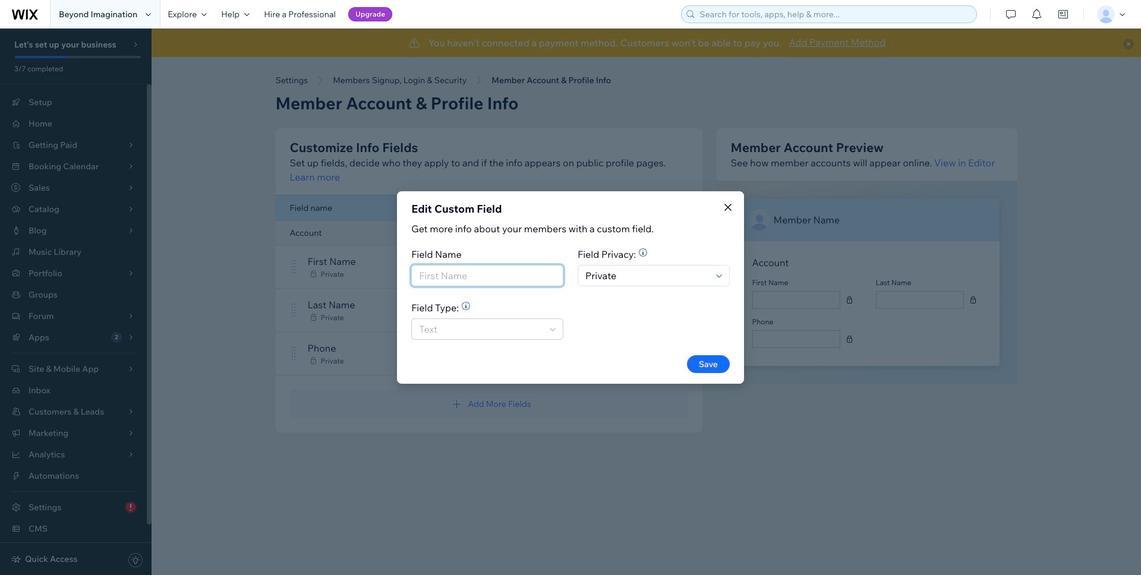Task type: vqa. For each thing, say whether or not it's contained in the screenshot.
"-Select Type-" field
yes



Task type: describe. For each thing, give the bounding box(es) containing it.
Search for tools, apps, help & more... field
[[696, 6, 973, 23]]



Task type: locate. For each thing, give the bounding box(es) containing it.
sidebar element
[[0, 29, 152, 575]]

-Select Type- field
[[416, 319, 546, 339]]

alert
[[152, 29, 1141, 57]]

None field
[[582, 266, 713, 286]]

E.g. Birth Date field
[[416, 266, 559, 286]]

None text field
[[756, 292, 836, 309], [880, 292, 960, 309], [756, 331, 836, 348], [756, 292, 836, 309], [880, 292, 960, 309], [756, 331, 836, 348]]



